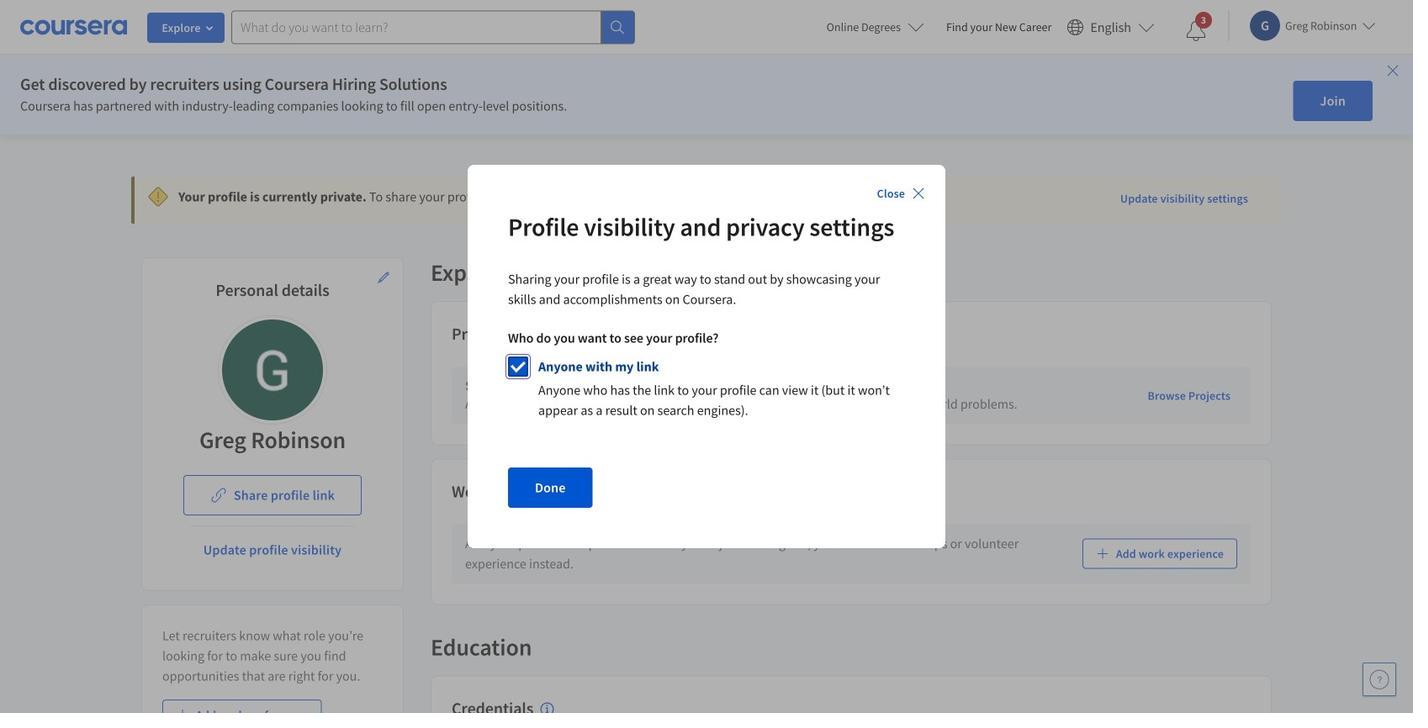 Task type: vqa. For each thing, say whether or not it's contained in the screenshot.
the information about credentials section "image"
yes



Task type: locate. For each thing, give the bounding box(es) containing it.
information about the projects section image
[[517, 328, 530, 342]]

information about credentials section image
[[540, 703, 554, 713]]

None search field
[[231, 11, 635, 44]]

anyone with my link element
[[508, 350, 905, 427]]

help center image
[[1369, 670, 1390, 690]]

dialog
[[468, 165, 945, 548]]



Task type: describe. For each thing, give the bounding box(es) containing it.
coursera image
[[20, 14, 127, 41]]

edit personal details. image
[[377, 271, 390, 284]]

profile photo image
[[222, 320, 323, 421]]



